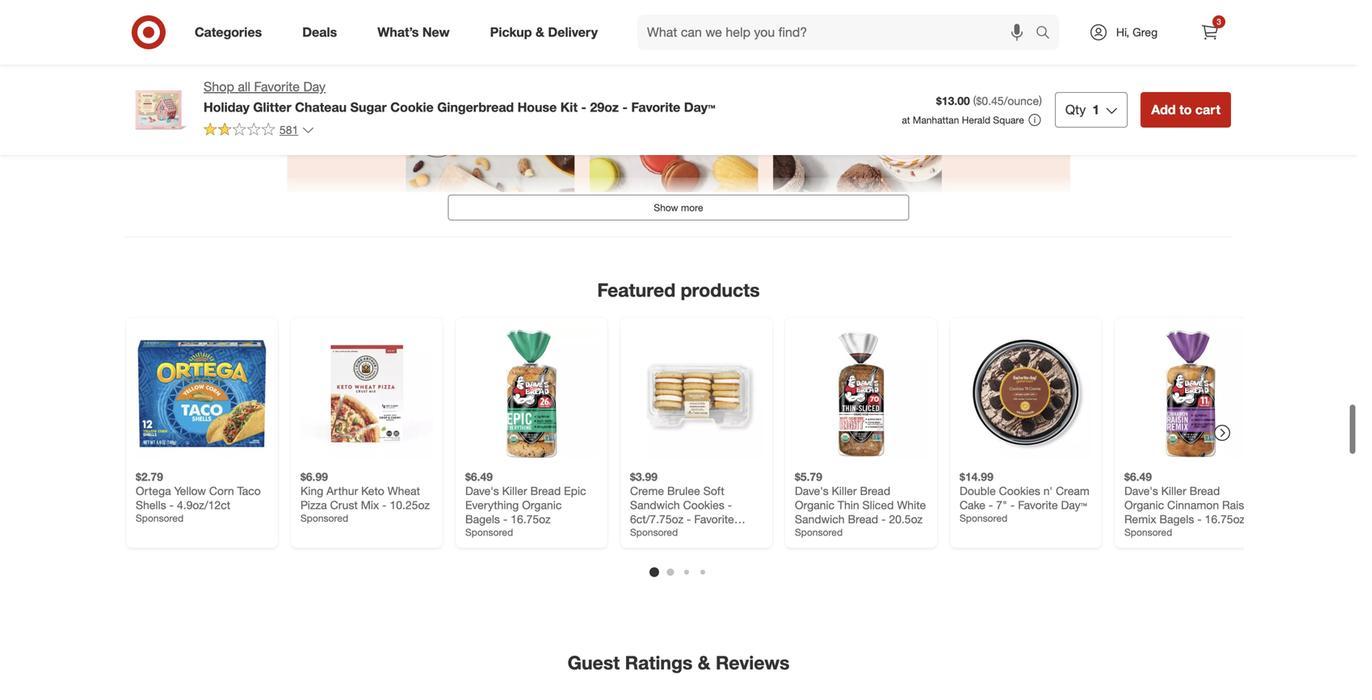Task type: vqa. For each thing, say whether or not it's contained in the screenshot.
the "Day™" within Shop all Favorite Day Holiday Glitter Chateau Sugar Cookie Gingerbread House Kit - 29oz - Favorite Day™
yes



Task type: locate. For each thing, give the bounding box(es) containing it.
29oz
[[590, 99, 619, 115]]

3
[[1217, 17, 1221, 27]]

0 horizontal spatial killer
[[502, 484, 527, 498]]

bread inside $6.49 dave's killer bread epic everything organic bagels - 16.75oz sponsored
[[530, 484, 561, 498]]

killer for cinnamon
[[1161, 484, 1186, 498]]

2 $6.49 from the left
[[1124, 470, 1152, 484]]

581 link
[[204, 122, 315, 140]]

16.75oz
[[511, 512, 551, 526], [1205, 512, 1245, 526]]

1 horizontal spatial day™
[[684, 99, 715, 115]]

$6.49
[[465, 470, 493, 484], [1124, 470, 1152, 484]]

all
[[238, 79, 250, 95]]

organic left cinnamon
[[1124, 498, 1164, 512]]

0 horizontal spatial &
[[536, 24, 544, 40]]

3 killer from the left
[[1161, 484, 1186, 498]]

2 horizontal spatial day™
[[1061, 498, 1087, 512]]

pizza
[[301, 498, 327, 512]]

arthur
[[326, 484, 358, 498]]

$6.99
[[301, 470, 328, 484]]

16.75oz inside '$6.49 dave's killer bread organic cinnamon raisin remix bagels - 16.75oz sponsored'
[[1205, 512, 1245, 526]]

bagels right 10.25oz
[[465, 512, 500, 526]]

0 horizontal spatial 16.75oz
[[511, 512, 551, 526]]

0 horizontal spatial sandwich
[[630, 498, 680, 512]]

bread inside '$6.49 dave's killer bread organic cinnamon raisin remix bagels - 16.75oz sponsored'
[[1190, 484, 1220, 498]]

cookies inside the $14.99 double cookies n' cream cake - 7" - favorite day™ sponsored
[[999, 484, 1040, 498]]

sandwich
[[630, 498, 680, 512], [795, 512, 845, 526]]

(
[[973, 94, 976, 108]]

0 horizontal spatial dave's
[[465, 484, 499, 498]]

& right ratings
[[698, 652, 711, 674]]

taco
[[237, 484, 261, 498]]

qty 1
[[1065, 102, 1100, 118]]

sponsored down ortega
[[136, 512, 184, 524]]

bread left epic
[[530, 484, 561, 498]]

cookies left n'
[[999, 484, 1040, 498]]

bread for raisin
[[1190, 484, 1220, 498]]

$13.00
[[936, 94, 970, 108]]

1 killer from the left
[[502, 484, 527, 498]]

3 dave's from the left
[[1124, 484, 1158, 498]]

1 horizontal spatial $6.49
[[1124, 470, 1152, 484]]

sponsored down everything
[[465, 526, 513, 539]]

$6.49 up remix
[[1124, 470, 1152, 484]]

0 horizontal spatial $6.49
[[465, 470, 493, 484]]

guest ratings & reviews
[[568, 652, 790, 674]]

brulee
[[667, 484, 700, 498]]

day™ for $3.99 creme brulee soft sandwich cookies - 6ct/7.75oz - favorite day™
[[630, 526, 656, 541]]

categories
[[195, 24, 262, 40]]

organic inside '$6.49 dave's killer bread organic cinnamon raisin remix bagels - 16.75oz sponsored'
[[1124, 498, 1164, 512]]

dave's killer bread epic everything organic bagels - 16.75oz image
[[465, 328, 598, 460]]

killer inside $6.49 dave's killer bread epic everything organic bagels - 16.75oz sponsored
[[502, 484, 527, 498]]

featured products
[[597, 279, 760, 301]]

2 dave's from the left
[[795, 484, 829, 498]]

bread left raisin
[[1190, 484, 1220, 498]]

0 vertical spatial day™
[[684, 99, 715, 115]]

what's new link
[[364, 15, 470, 50]]

-
[[581, 99, 587, 115], [622, 99, 628, 115], [169, 498, 174, 512], [382, 498, 387, 512], [728, 498, 732, 512], [989, 498, 993, 512], [1010, 498, 1015, 512], [503, 512, 508, 526], [687, 512, 691, 526], [881, 512, 886, 526], [1197, 512, 1202, 526]]

& right "pickup"
[[536, 24, 544, 40]]

1 bagels from the left
[[465, 512, 500, 526]]

favorite
[[254, 79, 300, 95], [631, 99, 680, 115], [1018, 498, 1058, 512], [694, 512, 734, 526]]

sponsored down cinnamon
[[1124, 526, 1172, 539]]

killer inside '$6.49 dave's killer bread organic cinnamon raisin remix bagels - 16.75oz sponsored'
[[1161, 484, 1186, 498]]

killer inside $5.79 dave's killer bread organic thin sliced white sandwich bread - 20.5oz sponsored
[[832, 484, 857, 498]]

cake
[[960, 498, 986, 512]]

favorite down the soft
[[694, 512, 734, 526]]

$6.49 inside '$6.49 dave's killer bread organic cinnamon raisin remix bagels - 16.75oz sponsored'
[[1124, 470, 1152, 484]]

dave's inside $5.79 dave's killer bread organic thin sliced white sandwich bread - 20.5oz sponsored
[[795, 484, 829, 498]]

dave's left thin
[[795, 484, 829, 498]]

day
[[303, 79, 326, 95]]

cookies right creme
[[683, 498, 724, 512]]

- inside $6.49 dave's killer bread epic everything organic bagels - 16.75oz sponsored
[[503, 512, 508, 526]]

day™ inside the $14.99 double cookies n' cream cake - 7" - favorite day™ sponsored
[[1061, 498, 1087, 512]]

2 killer from the left
[[832, 484, 857, 498]]

favorite right 7"
[[1018, 498, 1058, 512]]

bread right thin
[[860, 484, 890, 498]]

killer
[[502, 484, 527, 498], [832, 484, 857, 498], [1161, 484, 1186, 498]]

$6.49 for dave's killer bread organic cinnamon raisin remix bagels - 16.75oz
[[1124, 470, 1152, 484]]

1 horizontal spatial bagels
[[1160, 512, 1194, 526]]

dave's inside $6.49 dave's killer bread epic everything organic bagels - 16.75oz sponsored
[[465, 484, 499, 498]]

qty
[[1065, 102, 1086, 118]]

dave's up remix
[[1124, 484, 1158, 498]]

- inside '$2.79 ortega yellow corn taco shells - 4.9oz/12ct sponsored'
[[169, 498, 174, 512]]

581
[[280, 123, 298, 137]]

sandwich down $3.99
[[630, 498, 680, 512]]

glitter
[[253, 99, 291, 115]]

day™
[[684, 99, 715, 115], [1061, 498, 1087, 512], [630, 526, 656, 541]]

sponsored down double
[[960, 512, 1007, 524]]

dave's killer bread organic cinnamon raisin remix bagels - 16.75oz image
[[1124, 328, 1257, 460]]

sponsored down king on the left
[[301, 512, 348, 524]]

reviews
[[716, 652, 790, 674]]

$6.49 inside $6.49 dave's killer bread epic everything organic bagels - 16.75oz sponsored
[[465, 470, 493, 484]]

favorite right 29oz
[[631, 99, 680, 115]]

killer for everything
[[502, 484, 527, 498]]

1 horizontal spatial cookies
[[999, 484, 1040, 498]]

bread left 20.5oz
[[848, 512, 878, 526]]

0 horizontal spatial day™
[[630, 526, 656, 541]]

1 horizontal spatial 16.75oz
[[1205, 512, 1245, 526]]

$3.99
[[630, 470, 658, 484]]

cart
[[1195, 102, 1221, 118]]

favorite inside $3.99 creme brulee soft sandwich cookies - 6ct/7.75oz - favorite day™
[[694, 512, 734, 526]]

1 vertical spatial &
[[698, 652, 711, 674]]

3 organic from the left
[[1124, 498, 1164, 512]]

organic left epic
[[522, 498, 562, 512]]

- inside '$6.49 dave's killer bread organic cinnamon raisin remix bagels - 16.75oz sponsored'
[[1197, 512, 1202, 526]]

$5.79
[[795, 470, 822, 484]]

killer left raisin
[[1161, 484, 1186, 498]]

$6.49 up everything
[[465, 470, 493, 484]]

sandwich down "$5.79"
[[795, 512, 845, 526]]

1 vertical spatial day™
[[1061, 498, 1087, 512]]

shop
[[204, 79, 234, 95]]

dave's right 10.25oz
[[465, 484, 499, 498]]

soft
[[703, 484, 724, 498]]

2 horizontal spatial organic
[[1124, 498, 1164, 512]]

sponsored down creme
[[630, 526, 678, 539]]

day™ inside $3.99 creme brulee soft sandwich cookies - 6ct/7.75oz - favorite day™
[[630, 526, 656, 541]]

n'
[[1044, 484, 1053, 498]]

search button
[[1028, 15, 1067, 53]]

dave's for dave's killer bread organic cinnamon raisin remix bagels - 16.75oz
[[1124, 484, 1158, 498]]

2 16.75oz from the left
[[1205, 512, 1245, 526]]

organic inside $5.79 dave's killer bread organic thin sliced white sandwich bread - 20.5oz sponsored
[[795, 498, 835, 512]]

$6.49 dave's killer bread epic everything organic bagels - 16.75oz sponsored
[[465, 470, 586, 539]]

dave's
[[465, 484, 499, 498], [795, 484, 829, 498], [1124, 484, 1158, 498]]

)
[[1039, 94, 1042, 108]]

0 horizontal spatial organic
[[522, 498, 562, 512]]

double
[[960, 484, 996, 498]]

pickup & delivery
[[490, 24, 598, 40]]

killer left sliced at bottom right
[[832, 484, 857, 498]]

What can we help you find? suggestions appear below search field
[[637, 15, 1040, 50]]

&
[[536, 24, 544, 40], [698, 652, 711, 674]]

square
[[993, 114, 1024, 126]]

organic down "$5.79"
[[795, 498, 835, 512]]

$6.49 dave's killer bread organic cinnamon raisin remix bagels - 16.75oz sponsored
[[1124, 470, 1253, 539]]

2 vertical spatial day™
[[630, 526, 656, 541]]

cream
[[1056, 484, 1090, 498]]

killer left epic
[[502, 484, 527, 498]]

16.75oz inside $6.49 dave's killer bread epic everything organic bagels - 16.75oz sponsored
[[511, 512, 551, 526]]

2 horizontal spatial killer
[[1161, 484, 1186, 498]]

sponsored inside $5.79 dave's killer bread organic thin sliced white sandwich bread - 20.5oz sponsored
[[795, 526, 843, 539]]

1 horizontal spatial killer
[[832, 484, 857, 498]]

bagels
[[465, 512, 500, 526], [1160, 512, 1194, 526]]

at
[[902, 114, 910, 126]]

2 bagels from the left
[[1160, 512, 1194, 526]]

1 16.75oz from the left
[[511, 512, 551, 526]]

0 horizontal spatial cookies
[[683, 498, 724, 512]]

king arthur keto wheat pizza crust mix - 10.25oz image
[[301, 328, 433, 460]]

bagels right remix
[[1160, 512, 1194, 526]]

2 organic from the left
[[795, 498, 835, 512]]

organic for dave's killer bread organic cinnamon raisin remix bagels - 16.75oz
[[1124, 498, 1164, 512]]

1 dave's from the left
[[465, 484, 499, 498]]

1 horizontal spatial dave's
[[795, 484, 829, 498]]

$5.79 dave's killer bread organic thin sliced white sandwich bread - 20.5oz sponsored
[[795, 470, 926, 539]]

1 horizontal spatial organic
[[795, 498, 835, 512]]

ratings
[[625, 652, 693, 674]]

1 horizontal spatial &
[[698, 652, 711, 674]]

sponsored inside $6.49 dave's killer bread epic everything organic bagels - 16.75oz sponsored
[[465, 526, 513, 539]]

1 organic from the left
[[522, 498, 562, 512]]

holiday
[[204, 99, 250, 115]]

corn
[[209, 484, 234, 498]]

image of holiday glitter chateau sugar cookie gingerbread house kit - 29oz - favorite day™ image
[[126, 78, 191, 142]]

/ounce
[[1004, 94, 1039, 108]]

dave's inside '$6.49 dave's killer bread organic cinnamon raisin remix bagels - 16.75oz sponsored'
[[1124, 484, 1158, 498]]

sugar
[[350, 99, 387, 115]]

sandwich inside $5.79 dave's killer bread organic thin sliced white sandwich bread - 20.5oz sponsored
[[795, 512, 845, 526]]

killer for thin
[[832, 484, 857, 498]]

cinnamon
[[1167, 498, 1219, 512]]

bread
[[530, 484, 561, 498], [860, 484, 890, 498], [1190, 484, 1220, 498], [848, 512, 878, 526]]

organic
[[522, 498, 562, 512], [795, 498, 835, 512], [1124, 498, 1164, 512]]

house
[[517, 99, 557, 115]]

1 horizontal spatial sandwich
[[795, 512, 845, 526]]

sponsored down thin
[[795, 526, 843, 539]]

organic for dave's killer bread organic thin sliced white sandwich bread - 20.5oz
[[795, 498, 835, 512]]

sponsored inside the $14.99 double cookies n' cream cake - 7" - favorite day™ sponsored
[[960, 512, 1007, 524]]

0 horizontal spatial bagels
[[465, 512, 500, 526]]

ortega yellow corn taco shells - 4.9oz/12ct image
[[136, 328, 268, 460]]

$14.99
[[960, 470, 994, 484]]

$13.00 ( $0.45 /ounce )
[[936, 94, 1042, 108]]

1 $6.49 from the left
[[465, 470, 493, 484]]

2 horizontal spatial dave's
[[1124, 484, 1158, 498]]

sandwich inside $3.99 creme brulee soft sandwich cookies - 6ct/7.75oz - favorite day™
[[630, 498, 680, 512]]

new
[[422, 24, 450, 40]]



Task type: describe. For each thing, give the bounding box(es) containing it.
hi, greg
[[1116, 25, 1158, 39]]

gingerbread
[[437, 99, 514, 115]]

favorite inside the $14.99 double cookies n' cream cake - 7" - favorite day™ sponsored
[[1018, 498, 1058, 512]]

king
[[301, 484, 323, 498]]

0 vertical spatial &
[[536, 24, 544, 40]]

products
[[681, 279, 760, 301]]

more
[[681, 202, 703, 214]]

guest
[[568, 652, 620, 674]]

hi,
[[1116, 25, 1129, 39]]

20.5oz
[[889, 512, 923, 526]]

shop all favorite day holiday glitter chateau sugar cookie gingerbread house kit - 29oz - favorite day™
[[204, 79, 715, 115]]

double cookies n' cream cake - 7" - favorite day™ image
[[960, 328, 1092, 460]]

ortega
[[136, 484, 171, 498]]

at manhattan herald square
[[902, 114, 1024, 126]]

deals
[[302, 24, 337, 40]]

creme brulee soft sandwich cookies - 6ct/7.75oz - favorite day™ image
[[630, 328, 763, 460]]

what's
[[377, 24, 419, 40]]

day™ for $14.99 double cookies n' cream cake - 7" - favorite day™ sponsored
[[1061, 498, 1087, 512]]

bread for sliced
[[860, 484, 890, 498]]

kit
[[560, 99, 578, 115]]

add
[[1151, 102, 1176, 118]]

$3.99 creme brulee soft sandwich cookies - 6ct/7.75oz - favorite day™
[[630, 470, 734, 541]]

3 link
[[1192, 15, 1228, 50]]

organic inside $6.49 dave's killer bread epic everything organic bagels - 16.75oz sponsored
[[522, 498, 562, 512]]

sliced
[[862, 498, 894, 512]]

show
[[654, 202, 678, 214]]

dave's for dave's killer bread epic everything organic bagels - 16.75oz
[[465, 484, 499, 498]]

manhattan
[[913, 114, 959, 126]]

sponsored inside '$2.79 ortega yellow corn taco shells - 4.9oz/12ct sponsored'
[[136, 512, 184, 524]]

$0.45
[[976, 94, 1004, 108]]

herald
[[962, 114, 990, 126]]

$2.79
[[136, 470, 163, 484]]

pickup & delivery link
[[476, 15, 618, 50]]

$6.49 for dave's killer bread epic everything organic bagels - 16.75oz
[[465, 470, 493, 484]]

featured
[[597, 279, 676, 301]]

6ct/7.75oz
[[630, 512, 684, 526]]

sponsored inside $6.99 king arthur keto wheat pizza crust mix - 10.25oz sponsored
[[301, 512, 348, 524]]

add to cart
[[1151, 102, 1221, 118]]

bagels inside '$6.49 dave's killer bread organic cinnamon raisin remix bagels - 16.75oz sponsored'
[[1160, 512, 1194, 526]]

- inside $6.99 king arthur keto wheat pizza crust mix - 10.25oz sponsored
[[382, 498, 387, 512]]

10.25oz
[[390, 498, 430, 512]]

4.9oz/12ct
[[177, 498, 230, 512]]

shells
[[136, 498, 166, 512]]

categories link
[[181, 15, 282, 50]]

dave's for dave's killer bread organic thin sliced white sandwich bread - 20.5oz
[[795, 484, 829, 498]]

everything
[[465, 498, 519, 512]]

dave's killer bread organic thin sliced white sandwich bread - 20.5oz image
[[795, 328, 927, 460]]

pickup
[[490, 24, 532, 40]]

day™ inside shop all favorite day holiday glitter chateau sugar cookie gingerbread house kit - 29oz - favorite day™
[[684, 99, 715, 115]]

yellow
[[174, 484, 206, 498]]

- inside $5.79 dave's killer bread organic thin sliced white sandwich bread - 20.5oz sponsored
[[881, 512, 886, 526]]

7"
[[996, 498, 1007, 512]]

creme
[[630, 484, 664, 498]]

cookies inside $3.99 creme brulee soft sandwich cookies - 6ct/7.75oz - favorite day™
[[683, 498, 724, 512]]

deals link
[[289, 15, 357, 50]]

thin
[[838, 498, 859, 512]]

$6.99 king arthur keto wheat pizza crust mix - 10.25oz sponsored
[[301, 470, 430, 524]]

show more button
[[448, 195, 909, 221]]

greg
[[1133, 25, 1158, 39]]

add to cart button
[[1141, 92, 1231, 128]]

bagels inside $6.49 dave's killer bread epic everything organic bagels - 16.75oz sponsored
[[465, 512, 500, 526]]

remix
[[1124, 512, 1156, 526]]

wheat
[[388, 484, 420, 498]]

crust
[[330, 498, 358, 512]]

raisin
[[1222, 498, 1253, 512]]

chateau
[[295, 99, 347, 115]]

search
[[1028, 26, 1067, 42]]

$2.79 ortega yellow corn taco shells - 4.9oz/12ct sponsored
[[136, 470, 261, 524]]

cookie
[[390, 99, 434, 115]]

delivery
[[548, 24, 598, 40]]

bread for organic
[[530, 484, 561, 498]]

keto
[[361, 484, 384, 498]]

what's new
[[377, 24, 450, 40]]

1
[[1092, 102, 1100, 118]]

white
[[897, 498, 926, 512]]

epic
[[564, 484, 586, 498]]

mix
[[361, 498, 379, 512]]

favorite up 'glitter'
[[254, 79, 300, 95]]

show more
[[654, 202, 703, 214]]

sponsored inside '$6.49 dave's killer bread organic cinnamon raisin remix bagels - 16.75oz sponsored'
[[1124, 526, 1172, 539]]

$14.99 double cookies n' cream cake - 7" - favorite day™ sponsored
[[960, 470, 1090, 524]]



